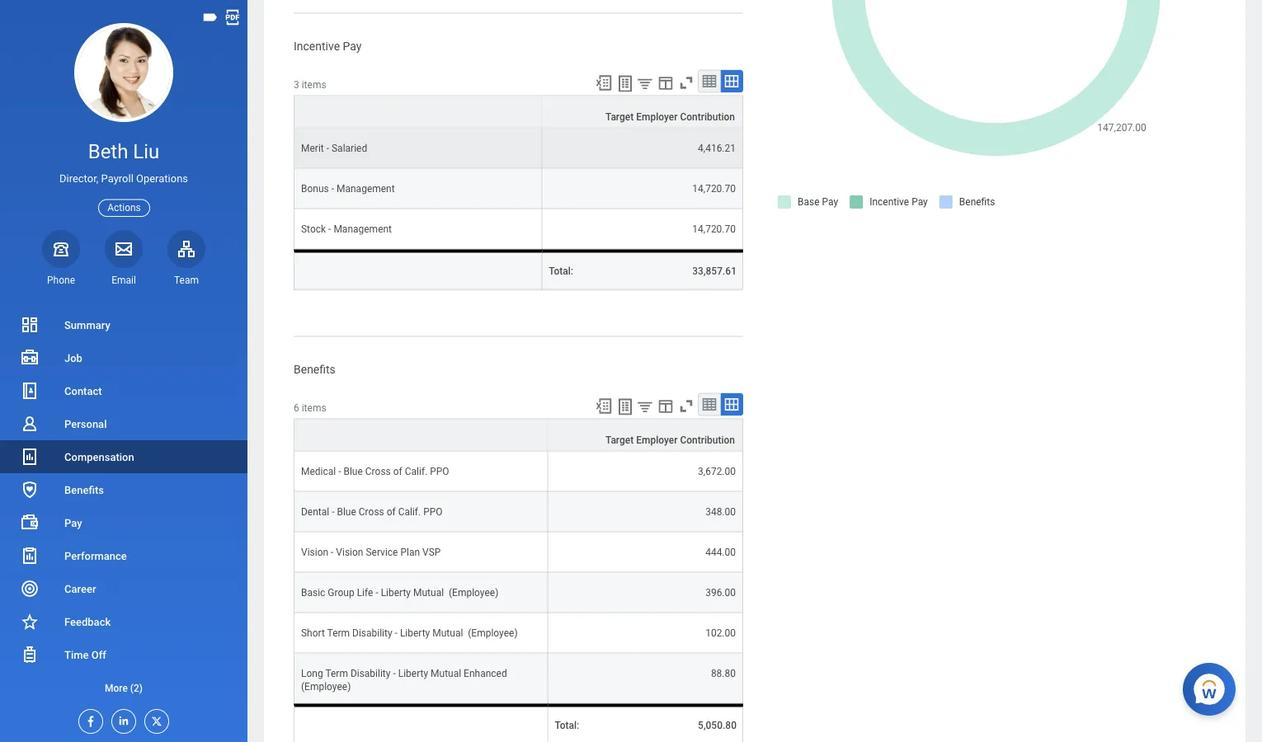 Task type: locate. For each thing, give the bounding box(es) containing it.
1 target employer contribution row from the top
[[294, 95, 743, 128]]

liu
[[133, 140, 159, 163]]

mutual inside long term disability - liberty mutual enhanced (employee)
[[431, 668, 461, 679]]

term
[[327, 627, 350, 639], [325, 668, 348, 679]]

phone image
[[49, 239, 73, 259]]

1 vertical spatial employer
[[636, 434, 678, 446]]

0 vertical spatial blue
[[344, 466, 363, 477]]

contribution up 3,672.00
[[680, 434, 735, 446]]

liberty right life
[[381, 587, 411, 598]]

export to worksheets image left click to view/edit grid preferences icon
[[615, 74, 635, 94]]

0 vertical spatial toolbar
[[587, 70, 743, 95]]

1 vertical spatial target
[[606, 434, 634, 446]]

10 row from the top
[[294, 654, 743, 704]]

- up group
[[331, 546, 334, 558]]

0 vertical spatial export to worksheets image
[[615, 74, 635, 94]]

1 vertical spatial ppo
[[423, 506, 443, 518]]

1 vertical spatial target employer contribution
[[606, 434, 735, 446]]

(employee)
[[449, 587, 499, 598], [468, 627, 518, 639], [301, 681, 351, 692]]

3 row from the top
[[294, 209, 743, 250]]

- right bonus
[[331, 183, 334, 194]]

blue right medical
[[344, 466, 363, 477]]

0 vertical spatial disability
[[352, 627, 392, 639]]

1 vertical spatial target employer contribution row
[[294, 419, 743, 452]]

items
[[302, 79, 326, 90], [302, 402, 326, 414]]

items right '6'
[[302, 402, 326, 414]]

pay up performance at the bottom
[[64, 517, 82, 529]]

1 vertical spatial export to worksheets image
[[615, 397, 635, 417]]

benefits
[[294, 363, 336, 376], [64, 484, 104, 496]]

- for vision
[[331, 546, 334, 558]]

more (2)
[[105, 683, 143, 694]]

row
[[294, 128, 743, 169], [294, 169, 743, 209], [294, 209, 743, 250], [294, 250, 743, 290], [294, 452, 743, 492], [294, 492, 743, 532], [294, 532, 743, 573], [294, 573, 743, 613], [294, 613, 743, 654], [294, 654, 743, 704], [294, 704, 743, 742]]

0 vertical spatial employer
[[636, 111, 678, 122]]

benefits down compensation
[[64, 484, 104, 496]]

mutual down basic group life - liberty mutual  (employee)
[[432, 627, 463, 639]]

short
[[301, 627, 325, 639]]

2 select to filter grid data image from the top
[[636, 398, 654, 415]]

team
[[174, 275, 199, 286]]

target
[[606, 111, 634, 122], [606, 434, 634, 446]]

1 vision from the left
[[301, 546, 328, 558]]

liberty down basic group life - liberty mutual  (employee)
[[400, 627, 430, 639]]

management for bonus - management
[[337, 183, 395, 194]]

row containing stock - management
[[294, 209, 743, 250]]

liberty
[[381, 587, 411, 598], [400, 627, 430, 639], [398, 668, 428, 679]]

2 items from the top
[[302, 402, 326, 414]]

term for long
[[325, 668, 348, 679]]

0 vertical spatial mutual
[[413, 587, 444, 598]]

cross up dental - blue cross of calif. ppo
[[365, 466, 391, 477]]

benefits up 6 items
[[294, 363, 336, 376]]

export to excel image left click to view/edit grid preferences icon
[[595, 74, 613, 92]]

vision down dental
[[301, 546, 328, 558]]

more
[[105, 683, 128, 694]]

table image
[[701, 73, 718, 89], [701, 396, 718, 413]]

total: for 5,050.80
[[555, 720, 579, 731]]

6
[[294, 402, 299, 414]]

target employer contribution button for incentive pay
[[542, 96, 742, 127]]

job
[[64, 352, 82, 364]]

1 vertical spatial contribution
[[680, 434, 735, 446]]

export to excel image for incentive pay
[[595, 74, 613, 92]]

total:
[[549, 265, 573, 277], [555, 720, 579, 731]]

management
[[337, 183, 395, 194], [334, 223, 392, 235]]

1 employer from the top
[[636, 111, 678, 122]]

1 vertical spatial liberty
[[400, 627, 430, 639]]

2 export to excel image from the top
[[595, 397, 613, 415]]

target employer contribution for benefits
[[606, 434, 735, 446]]

pay
[[343, 39, 362, 53], [64, 517, 82, 529]]

target employer contribution button
[[542, 96, 742, 127], [548, 419, 742, 451]]

2 14,720.70 from the top
[[692, 223, 736, 235]]

33,857.61
[[692, 265, 737, 277]]

personal
[[64, 418, 107, 430]]

email beth liu element
[[105, 274, 143, 287]]

expand table image
[[723, 73, 740, 89], [723, 396, 740, 413]]

toolbar for benefits
[[587, 393, 743, 419]]

contribution up 4,416.21 on the right
[[680, 111, 735, 122]]

expand table image right fullscreen image
[[723, 73, 740, 89]]

target employer contribution row
[[294, 95, 743, 128], [294, 419, 743, 452]]

1 vertical spatial blue
[[337, 506, 356, 518]]

merit
[[301, 142, 324, 154]]

table image right fullscreen image
[[701, 73, 718, 89]]

export to worksheets image for benefits
[[615, 397, 635, 417]]

0 vertical spatial total:
[[549, 265, 573, 277]]

mutual for long term disability - liberty mutual enhanced (employee)
[[431, 668, 461, 679]]

blue
[[344, 466, 363, 477], [337, 506, 356, 518]]

0 vertical spatial calif.
[[405, 466, 427, 477]]

2 target from the top
[[606, 434, 634, 446]]

0 vertical spatial cell
[[294, 250, 542, 290]]

cross
[[365, 466, 391, 477], [359, 506, 384, 518]]

1 vertical spatial table image
[[701, 396, 718, 413]]

benefits link
[[0, 473, 247, 506]]

disability down life
[[352, 627, 392, 639]]

mutual left enhanced
[[431, 668, 461, 679]]

employer down click to view/edit grid preferences image
[[636, 434, 678, 446]]

select to filter grid data image left click to view/edit grid preferences image
[[636, 398, 654, 415]]

select to filter grid data image
[[636, 75, 654, 92], [636, 398, 654, 415]]

1 vertical spatial management
[[334, 223, 392, 235]]

contribution
[[680, 111, 735, 122], [680, 434, 735, 446]]

dental - blue cross of calif. ppo
[[301, 506, 443, 518]]

mutual for basic group life - liberty mutual  (employee)
[[413, 587, 444, 598]]

- right stock
[[328, 223, 331, 235]]

2 vertical spatial liberty
[[398, 668, 428, 679]]

cross up vision - vision service plan vsp
[[359, 506, 384, 518]]

select to filter grid data image left click to view/edit grid preferences icon
[[636, 75, 654, 92]]

0 vertical spatial 14,720.70
[[692, 183, 736, 194]]

export to excel image left click to view/edit grid preferences image
[[595, 397, 613, 415]]

2 row from the top
[[294, 169, 743, 209]]

service
[[366, 546, 398, 558]]

1 target from the top
[[606, 111, 634, 122]]

calif. for medical - blue cross of calif. ppo
[[405, 466, 427, 477]]

target employer contribution button down click to view/edit grid preferences image
[[548, 419, 742, 451]]

2 vertical spatial mutual
[[431, 668, 461, 679]]

1 vertical spatial mutual
[[432, 627, 463, 639]]

mail image
[[114, 239, 134, 259]]

(employee) for short term disability - liberty mutual  (employee)
[[468, 627, 518, 639]]

of up service
[[387, 506, 396, 518]]

items right 3
[[302, 79, 326, 90]]

stock - management
[[301, 223, 392, 235]]

- right medical
[[338, 466, 341, 477]]

2 vertical spatial (employee)
[[301, 681, 351, 692]]

0 vertical spatial management
[[337, 183, 395, 194]]

1 row from the top
[[294, 128, 743, 169]]

1 horizontal spatial pay
[[343, 39, 362, 53]]

target employer contribution down click to view/edit grid preferences image
[[606, 434, 735, 446]]

1 vertical spatial export to excel image
[[595, 397, 613, 415]]

14,720.70 up 33,857.61
[[692, 223, 736, 235]]

compensation
[[64, 451, 134, 463]]

term for short
[[327, 627, 350, 639]]

(employee) up enhanced
[[468, 627, 518, 639]]

1 vertical spatial of
[[387, 506, 396, 518]]

0 vertical spatial (employee)
[[449, 587, 499, 598]]

0 vertical spatial export to excel image
[[595, 74, 613, 92]]

term right short
[[327, 627, 350, 639]]

contact link
[[0, 374, 247, 407]]

employer down click to view/edit grid preferences icon
[[636, 111, 678, 122]]

1 vertical spatial items
[[302, 402, 326, 414]]

- right merit
[[326, 142, 329, 154]]

time off image
[[20, 645, 40, 665]]

14,720.70 for stock - management
[[692, 223, 736, 235]]

short term disability - liberty mutual  (employee)
[[301, 627, 518, 639]]

1 contribution from the top
[[680, 111, 735, 122]]

bonus
[[301, 183, 329, 194]]

0 vertical spatial target employer contribution button
[[542, 96, 742, 127]]

liberty inside long term disability - liberty mutual enhanced (employee)
[[398, 668, 428, 679]]

disability down short term disability - liberty mutual  (employee)
[[350, 668, 391, 679]]

1 14,720.70 from the top
[[692, 183, 736, 194]]

mutual down "vsp" on the bottom left of page
[[413, 587, 444, 598]]

vision left service
[[336, 546, 363, 558]]

1 vertical spatial cross
[[359, 506, 384, 518]]

medical
[[301, 466, 336, 477]]

2 export to worksheets image from the top
[[615, 397, 635, 417]]

cell
[[294, 250, 542, 290], [294, 704, 548, 742]]

6 items
[[294, 402, 326, 414]]

contact
[[64, 385, 102, 397]]

2 cell from the top
[[294, 704, 548, 742]]

ppo up dental - blue cross of calif. ppo
[[430, 466, 449, 477]]

0 horizontal spatial benefits
[[64, 484, 104, 496]]

1 vertical spatial select to filter grid data image
[[636, 398, 654, 415]]

compensation image
[[20, 447, 40, 467]]

management down salaried
[[337, 183, 395, 194]]

1 vertical spatial term
[[325, 668, 348, 679]]

0 vertical spatial term
[[327, 627, 350, 639]]

career image
[[20, 579, 40, 599]]

total: for 33,857.61
[[549, 265, 573, 277]]

cell down long term disability - liberty mutual enhanced (employee)
[[294, 704, 548, 742]]

feedback image
[[20, 612, 40, 632]]

1 export to excel image from the top
[[595, 74, 613, 92]]

export to worksheets image
[[615, 74, 635, 94], [615, 397, 635, 417]]

term inside long term disability - liberty mutual enhanced (employee)
[[325, 668, 348, 679]]

0 vertical spatial expand table image
[[723, 73, 740, 89]]

0 vertical spatial table image
[[701, 73, 718, 89]]

0 vertical spatial ppo
[[430, 466, 449, 477]]

- right dental
[[332, 506, 334, 518]]

0 vertical spatial target employer contribution
[[606, 111, 735, 122]]

5 row from the top
[[294, 452, 743, 492]]

1 vertical spatial benefits
[[64, 484, 104, 496]]

1 vertical spatial expand table image
[[723, 396, 740, 413]]

14,720.70 down 4,416.21 on the right
[[692, 183, 736, 194]]

0 vertical spatial target
[[606, 111, 634, 122]]

0 vertical spatial of
[[393, 466, 402, 477]]

8 row from the top
[[294, 573, 743, 613]]

feedback
[[64, 616, 111, 628]]

calif. up dental - blue cross of calif. ppo
[[405, 466, 427, 477]]

pay inside navigation pane region
[[64, 517, 82, 529]]

1 vertical spatial toolbar
[[587, 393, 743, 419]]

actions
[[107, 202, 141, 214]]

long
[[301, 668, 323, 679]]

pay right incentive
[[343, 39, 362, 53]]

calif. up 'plan'
[[398, 506, 421, 518]]

actions button
[[98, 199, 150, 217]]

1 vertical spatial total:
[[555, 720, 579, 731]]

contribution for benefits
[[680, 434, 735, 446]]

row containing merit - salaried
[[294, 128, 743, 169]]

14,720.70
[[692, 183, 736, 194], [692, 223, 736, 235]]

group
[[328, 587, 354, 598]]

2 contribution from the top
[[680, 434, 735, 446]]

1 items from the top
[[302, 79, 326, 90]]

target employer contribution down click to view/edit grid preferences icon
[[606, 111, 735, 122]]

2 table image from the top
[[701, 396, 718, 413]]

cell for 33,857.61
[[294, 250, 542, 290]]

1 vertical spatial calif.
[[398, 506, 421, 518]]

target employer contribution for incentive pay
[[606, 111, 735, 122]]

life
[[357, 587, 373, 598]]

off
[[91, 649, 106, 661]]

select to filter grid data image for incentive pay
[[636, 75, 654, 92]]

target employer contribution button down click to view/edit grid preferences icon
[[542, 96, 742, 127]]

blue right dental
[[337, 506, 356, 518]]

summary link
[[0, 308, 247, 341]]

1 cell from the top
[[294, 250, 542, 290]]

phone beth liu element
[[42, 274, 80, 287]]

1 expand table image from the top
[[723, 73, 740, 89]]

0 horizontal spatial vision
[[301, 546, 328, 558]]

4,416.21
[[698, 142, 736, 154]]

disability inside long term disability - liberty mutual enhanced (employee)
[[350, 668, 391, 679]]

expand table image right fullscreen icon
[[723, 396, 740, 413]]

toolbar
[[587, 70, 743, 95], [587, 393, 743, 419]]

2 target employer contribution from the top
[[606, 434, 735, 446]]

management down "bonus - management"
[[334, 223, 392, 235]]

vision - vision service plan vsp
[[301, 546, 441, 558]]

of
[[393, 466, 402, 477], [387, 506, 396, 518]]

cell down stock - management
[[294, 250, 542, 290]]

calif.
[[405, 466, 427, 477], [398, 506, 421, 518]]

- for dental
[[332, 506, 334, 518]]

4 row from the top
[[294, 250, 743, 290]]

0 vertical spatial benefits
[[294, 363, 336, 376]]

7 row from the top
[[294, 532, 743, 573]]

1 vertical spatial 14,720.70
[[692, 223, 736, 235]]

of up dental - blue cross of calif. ppo
[[393, 466, 402, 477]]

liberty for long
[[398, 668, 428, 679]]

career link
[[0, 572, 247, 605]]

- for merit
[[326, 142, 329, 154]]

summary image
[[20, 315, 40, 335]]

1 target employer contribution from the top
[[606, 111, 735, 122]]

-
[[326, 142, 329, 154], [331, 183, 334, 194], [328, 223, 331, 235], [338, 466, 341, 477], [332, 506, 334, 518], [331, 546, 334, 558], [376, 587, 378, 598], [395, 627, 398, 639], [393, 668, 396, 679]]

plan
[[400, 546, 420, 558]]

1 toolbar from the top
[[587, 70, 743, 95]]

1 vertical spatial disability
[[350, 668, 391, 679]]

table image right fullscreen icon
[[701, 396, 718, 413]]

- down short term disability - liberty mutual  (employee)
[[393, 668, 396, 679]]

6 row from the top
[[294, 492, 743, 532]]

2 toolbar from the top
[[587, 393, 743, 419]]

management for stock - management
[[334, 223, 392, 235]]

ppo up "vsp" on the bottom left of page
[[423, 506, 443, 518]]

export to excel image
[[595, 74, 613, 92], [595, 397, 613, 415]]

0 vertical spatial liberty
[[381, 587, 411, 598]]

ppo
[[430, 466, 449, 477], [423, 506, 443, 518]]

liberty down short term disability - liberty mutual  (employee)
[[398, 668, 428, 679]]

0 vertical spatial target employer contribution row
[[294, 95, 743, 128]]

2 expand table image from the top
[[723, 396, 740, 413]]

blue for dental
[[337, 506, 356, 518]]

disability
[[352, 627, 392, 639], [350, 668, 391, 679]]

0 vertical spatial contribution
[[680, 111, 735, 122]]

facebook image
[[79, 710, 97, 728]]

team link
[[167, 230, 205, 287]]

vision
[[301, 546, 328, 558], [336, 546, 363, 558]]

102.00
[[705, 627, 736, 639]]

mutual
[[413, 587, 444, 598], [432, 627, 463, 639], [431, 668, 461, 679]]

employer
[[636, 111, 678, 122], [636, 434, 678, 446]]

0 horizontal spatial pay
[[64, 517, 82, 529]]

0 vertical spatial items
[[302, 79, 326, 90]]

0 vertical spatial select to filter grid data image
[[636, 75, 654, 92]]

(employee) down the long
[[301, 681, 351, 692]]

calif. for dental - blue cross of calif. ppo
[[398, 506, 421, 518]]

1 horizontal spatial vision
[[336, 546, 363, 558]]

personal image
[[20, 414, 40, 434]]

2 vision from the left
[[336, 546, 363, 558]]

list containing summary
[[0, 308, 247, 704]]

operations
[[136, 173, 188, 185]]

list
[[0, 308, 247, 704]]

1 vertical spatial cell
[[294, 704, 548, 742]]

(employee) up short term disability - liberty mutual  (employee)
[[449, 587, 499, 598]]

1 table image from the top
[[701, 73, 718, 89]]

more (2) button
[[0, 671, 247, 704]]

1 select to filter grid data image from the top
[[636, 75, 654, 92]]

long term disability - liberty mutual enhanced (employee)
[[301, 668, 510, 692]]

target employer contribution row for incentive pay
[[294, 95, 743, 128]]

1 export to worksheets image from the top
[[615, 74, 635, 94]]

table image for incentive pay
[[701, 73, 718, 89]]

9 row from the top
[[294, 613, 743, 654]]

2 employer from the top
[[636, 434, 678, 446]]

2 target employer contribution row from the top
[[294, 419, 743, 452]]

0 vertical spatial cross
[[365, 466, 391, 477]]

term right the long
[[325, 668, 348, 679]]

export to worksheets image left click to view/edit grid preferences image
[[615, 397, 635, 417]]

5,050.80
[[698, 720, 737, 731]]

target employer contribution
[[606, 111, 735, 122], [606, 434, 735, 446]]

11 row from the top
[[294, 704, 743, 742]]

1 vertical spatial pay
[[64, 517, 82, 529]]

disability for short
[[352, 627, 392, 639]]

performance
[[64, 550, 127, 562]]

performance link
[[0, 539, 247, 572]]

1 vertical spatial target employer contribution button
[[548, 419, 742, 451]]

348.00
[[705, 506, 736, 518]]

1 vertical spatial (employee)
[[468, 627, 518, 639]]



Task type: describe. For each thing, give the bounding box(es) containing it.
cross for dental
[[359, 506, 384, 518]]

of for medical - blue cross of calif. ppo
[[393, 466, 402, 477]]

- inside long term disability - liberty mutual enhanced (employee)
[[393, 668, 396, 679]]

employer for benefits
[[636, 434, 678, 446]]

contact image
[[20, 381, 40, 401]]

0 vertical spatial pay
[[343, 39, 362, 53]]

target for incentive pay
[[606, 111, 634, 122]]

liberty for basic
[[381, 587, 411, 598]]

row containing bonus - management
[[294, 169, 743, 209]]

fullscreen image
[[677, 74, 695, 92]]

ppo for medical - blue cross of calif. ppo
[[430, 466, 449, 477]]

toolbar for incentive pay
[[587, 70, 743, 95]]

view printable version (pdf) image
[[224, 8, 242, 26]]

linkedin image
[[112, 710, 130, 728]]

time
[[64, 649, 89, 661]]

enhanced
[[464, 668, 507, 679]]

row containing basic group life - liberty mutual  (employee)
[[294, 573, 743, 613]]

liberty for short
[[400, 627, 430, 639]]

job image
[[20, 348, 40, 368]]

director, payroll operations
[[59, 173, 188, 185]]

blue for medical
[[344, 466, 363, 477]]

3
[[294, 79, 299, 90]]

pay link
[[0, 506, 247, 539]]

target employer contribution button for benefits
[[548, 419, 742, 451]]

basic group life - liberty mutual  (employee)
[[301, 587, 499, 598]]

job link
[[0, 341, 247, 374]]

row containing dental - blue cross of calif. ppo
[[294, 492, 743, 532]]

navigation pane region
[[0, 0, 247, 742]]

target employer contribution row for benefits
[[294, 419, 743, 452]]

disability for long
[[350, 668, 391, 679]]

select to filter grid data image for benefits
[[636, 398, 654, 415]]

- down basic group life - liberty mutual  (employee)
[[395, 627, 398, 639]]

- right life
[[376, 587, 378, 598]]

time off
[[64, 649, 106, 661]]

88.80
[[711, 668, 736, 679]]

14,720.70 for bonus - management
[[692, 183, 736, 194]]

444.00
[[705, 546, 736, 558]]

target for benefits
[[606, 434, 634, 446]]

pay image
[[20, 513, 40, 533]]

feedback link
[[0, 605, 247, 638]]

table image for benefits
[[701, 396, 718, 413]]

vsp
[[422, 546, 441, 558]]

beth liu
[[88, 140, 159, 163]]

benefits image
[[20, 480, 40, 500]]

export to excel image for benefits
[[595, 397, 613, 415]]

export to worksheets image for incentive pay
[[615, 74, 635, 94]]

phone button
[[42, 230, 80, 287]]

director,
[[59, 173, 98, 185]]

click to view/edit grid preferences image
[[657, 74, 675, 92]]

medical - blue cross of calif. ppo
[[301, 466, 449, 477]]

mutual for short term disability - liberty mutual  (employee)
[[432, 627, 463, 639]]

of for dental - blue cross of calif. ppo
[[387, 506, 396, 518]]

expand table image for incentive pay
[[723, 73, 740, 89]]

view team image
[[177, 239, 196, 259]]

row containing vision - vision service plan vsp
[[294, 532, 743, 573]]

employer for incentive pay
[[636, 111, 678, 122]]

team beth liu element
[[167, 274, 205, 287]]

cell for 5,050.80
[[294, 704, 548, 742]]

x image
[[145, 710, 163, 728]]

beth
[[88, 140, 128, 163]]

stock
[[301, 223, 326, 235]]

phone
[[47, 275, 75, 286]]

summary
[[64, 319, 110, 331]]

row containing medical - blue cross of calif. ppo
[[294, 452, 743, 492]]

payroll
[[101, 173, 133, 185]]

email button
[[105, 230, 143, 287]]

ppo for dental - blue cross of calif. ppo
[[423, 506, 443, 518]]

items for incentive pay
[[302, 79, 326, 90]]

- for bonus
[[331, 183, 334, 194]]

email
[[111, 275, 136, 286]]

cross for medical
[[365, 466, 391, 477]]

items for benefits
[[302, 402, 326, 414]]

tag image
[[201, 8, 219, 26]]

merit - salaried
[[301, 142, 367, 154]]

time off link
[[0, 638, 247, 671]]

incentive
[[294, 39, 340, 53]]

396.00
[[705, 587, 736, 598]]

expand table image for benefits
[[723, 396, 740, 413]]

personal link
[[0, 407, 247, 440]]

3 items
[[294, 79, 326, 90]]

(2)
[[130, 683, 143, 694]]

more (2) button
[[0, 678, 247, 698]]

compensation link
[[0, 440, 247, 473]]

fullscreen image
[[677, 397, 695, 415]]

row containing long term disability - liberty mutual enhanced (employee)
[[294, 654, 743, 704]]

career
[[64, 583, 96, 595]]

salaried
[[332, 142, 367, 154]]

basic
[[301, 587, 325, 598]]

click to view/edit grid preferences image
[[657, 397, 675, 415]]

row containing short term disability - liberty mutual  (employee)
[[294, 613, 743, 654]]

3,672.00
[[698, 466, 736, 477]]

- for medical
[[338, 466, 341, 477]]

bonus - management
[[301, 183, 395, 194]]

incentive pay
[[294, 39, 362, 53]]

(employee) for basic group life - liberty mutual  (employee)
[[449, 587, 499, 598]]

benefits inside navigation pane region
[[64, 484, 104, 496]]

dental
[[301, 506, 329, 518]]

contribution for incentive pay
[[680, 111, 735, 122]]

1 horizontal spatial benefits
[[294, 363, 336, 376]]

performance image
[[20, 546, 40, 566]]

- for stock
[[328, 223, 331, 235]]

(employee) inside long term disability - liberty mutual enhanced (employee)
[[301, 681, 351, 692]]



Task type: vqa. For each thing, say whether or not it's contained in the screenshot.
Term in Long Term Disability - Liberty Mutual Enhanced (Employee)
yes



